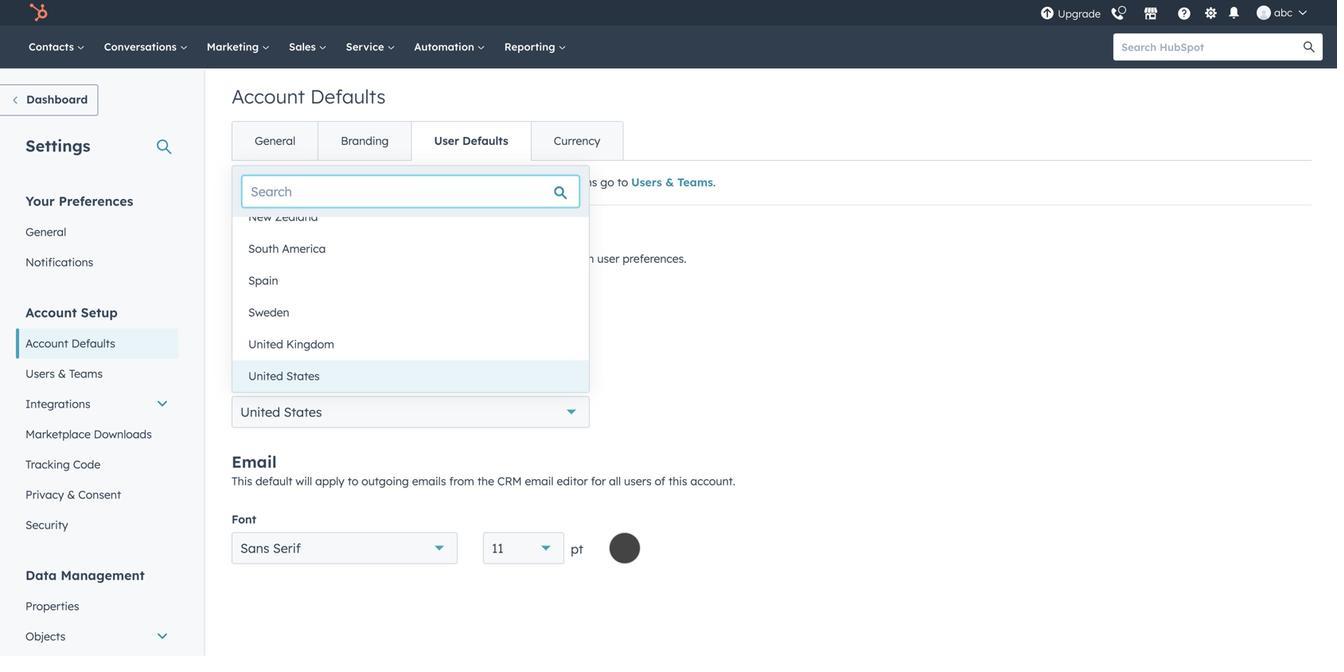 Task type: vqa. For each thing, say whether or not it's contained in the screenshot.
right Account Defaults
yes



Task type: describe. For each thing, give the bounding box(es) containing it.
outgoing
[[362, 474, 409, 488]]

preferences.
[[623, 252, 687, 266]]

sweden
[[248, 305, 289, 319]]

spain button
[[232, 265, 589, 297]]

united kingdom
[[248, 337, 334, 351]]

2 horizontal spatial to
[[618, 175, 628, 189]]

0 vertical spatial users
[[316, 175, 343, 189]]

update
[[522, 252, 560, 266]]

sales
[[289, 40, 319, 53]]

marketplace downloads
[[25, 427, 152, 441]]

1,234.56
[[347, 380, 385, 392]]

format:
[[232, 380, 268, 392]]

users & teams
[[25, 367, 103, 381]]

new for zealand
[[248, 210, 272, 224]]

number
[[286, 362, 328, 376]]

account for branding
[[232, 84, 305, 108]]

settings link
[[1201, 4, 1221, 21]]

1 horizontal spatial user
[[510, 175, 532, 189]]

date
[[232, 362, 258, 376]]

search button
[[1296, 33, 1323, 61]]

to inside new user defaults set defaults for users added to your account. they can update this in user preferences.
[[384, 252, 394, 266]]

set defaults for users in your account. to add or edit user permissions go to users & teams .
[[232, 175, 716, 189]]

sans serif button
[[232, 532, 458, 564]]

data management
[[25, 567, 145, 583]]

the
[[478, 474, 494, 488]]

integrations button
[[16, 389, 178, 419]]

user defaults
[[434, 134, 509, 148]]

user
[[434, 134, 459, 148]]

new zealand
[[248, 210, 318, 224]]

edit
[[486, 175, 507, 189]]

0 vertical spatial in
[[346, 175, 356, 189]]

from
[[449, 474, 474, 488]]

contacts
[[29, 40, 77, 53]]

objects button
[[16, 621, 178, 652]]

to inside email this default will apply to outgoing emails from the crm email editor for all users of this account.
[[348, 474, 359, 488]]

currency link
[[531, 122, 623, 160]]

hubspot image
[[29, 3, 48, 22]]

abc
[[1275, 6, 1293, 19]]

account defaults link
[[16, 328, 178, 359]]

dashboard
[[26, 92, 88, 106]]

tracking code link
[[16, 449, 178, 480]]

0 vertical spatial for
[[298, 175, 313, 189]]

dashboard link
[[0, 84, 98, 116]]

general for your
[[25, 225, 66, 239]]

objects
[[25, 629, 66, 643]]

help button
[[1171, 4, 1198, 21]]

crm
[[497, 474, 522, 488]]

integrations
[[25, 397, 91, 411]]

south america button
[[232, 233, 589, 265]]

new user defaults set defaults for users added to your account. they can update this in user preferences.
[[232, 229, 687, 266]]

pt
[[571, 541, 584, 557]]

add
[[448, 175, 469, 189]]

account setup
[[25, 305, 118, 320]]

Search HubSpot search field
[[1114, 33, 1309, 61]]

united inside dropdown button
[[240, 404, 280, 420]]

reporting link
[[495, 25, 576, 68]]

united states button
[[232, 360, 589, 392]]

settings image
[[1204, 7, 1219, 21]]

can
[[500, 252, 519, 266]]

format
[[331, 362, 369, 376]]

0 vertical spatial users & teams link
[[631, 175, 713, 189]]

spain
[[248, 273, 278, 287]]

.
[[713, 175, 716, 189]]

search image
[[1304, 41, 1315, 53]]

0 vertical spatial &
[[666, 175, 674, 189]]

2 vertical spatial account
[[25, 336, 68, 350]]

users inside account setup element
[[25, 367, 55, 381]]

to
[[434, 175, 445, 189]]

united states inside button
[[248, 369, 320, 383]]

properties link
[[16, 591, 178, 621]]

go
[[601, 175, 614, 189]]

privacy
[[25, 488, 64, 502]]

management
[[61, 567, 145, 583]]

of
[[655, 474, 666, 488]]

tracking
[[25, 457, 70, 471]]

permissions
[[535, 175, 598, 189]]

& for teams
[[58, 367, 66, 381]]

marketing
[[207, 40, 262, 53]]

currency
[[554, 134, 601, 148]]

default
[[256, 474, 293, 488]]

user defaults link
[[411, 122, 531, 160]]

2 horizontal spatial user
[[597, 252, 620, 266]]

contacts link
[[19, 25, 95, 68]]

this inside email this default will apply to outgoing emails from the crm email editor for all users of this account.
[[669, 474, 688, 488]]

language
[[232, 291, 287, 305]]

account for users & teams
[[25, 305, 77, 320]]

privacy & consent
[[25, 488, 121, 502]]

Search search field
[[242, 176, 580, 207]]

states inside button
[[286, 369, 320, 383]]

added
[[346, 252, 380, 266]]

marketplace
[[25, 427, 91, 441]]

serif
[[273, 540, 301, 556]]

0 vertical spatial defaults
[[310, 84, 386, 108]]

notifications link
[[16, 247, 178, 277]]

calling icon image
[[1111, 7, 1125, 22]]

set inside new user defaults set defaults for users added to your account. they can update this in user preferences.
[[232, 252, 249, 266]]

date and number format
[[232, 362, 369, 376]]

states inside dropdown button
[[284, 404, 322, 420]]



Task type: locate. For each thing, give the bounding box(es) containing it.
1 horizontal spatial in
[[585, 252, 594, 266]]

list box
[[232, 201, 589, 392]]

2 vertical spatial defaults
[[71, 336, 115, 350]]

0 vertical spatial united states
[[248, 369, 320, 383]]

1 horizontal spatial account defaults
[[232, 84, 386, 108]]

new down 'new zealand'
[[232, 229, 267, 249]]

users left added
[[316, 252, 343, 266]]

marketplaces image
[[1144, 7, 1158, 21]]

settings
[[25, 136, 90, 156]]

teams
[[678, 175, 713, 189], [69, 367, 103, 381]]

united states down "united kingdom"
[[248, 369, 320, 383]]

your down new zealand "button" at the left
[[398, 252, 421, 266]]

apply
[[315, 474, 345, 488]]

kingdom
[[286, 337, 334, 351]]

0 vertical spatial united
[[248, 337, 283, 351]]

account setup element
[[16, 304, 178, 540]]

defaults
[[310, 84, 386, 108], [463, 134, 509, 148], [71, 336, 115, 350]]

your
[[359, 175, 382, 189], [398, 252, 421, 266]]

users inside email this default will apply to outgoing emails from the crm email editor for all users of this account.
[[624, 474, 652, 488]]

0 vertical spatial general link
[[232, 122, 318, 160]]

navigation
[[232, 121, 624, 161]]

1 horizontal spatial to
[[384, 252, 394, 266]]

in inside new user defaults set defaults for users added to your account. they can update this in user preferences.
[[585, 252, 594, 266]]

users & teams link right go
[[631, 175, 713, 189]]

marketing link
[[197, 25, 279, 68]]

1 horizontal spatial users & teams link
[[631, 175, 713, 189]]

sans
[[240, 540, 270, 556]]

1 vertical spatial account defaults
[[25, 336, 115, 350]]

abc button
[[1248, 0, 1317, 25]]

branding
[[341, 134, 389, 148]]

11 button
[[483, 532, 565, 564]]

2 horizontal spatial &
[[666, 175, 674, 189]]

0 horizontal spatial and
[[261, 362, 282, 376]]

and
[[261, 362, 282, 376], [326, 380, 344, 392]]

0 vertical spatial to
[[618, 175, 628, 189]]

for up zealand
[[298, 175, 313, 189]]

defaults right user
[[463, 134, 509, 148]]

menu containing abc
[[1039, 0, 1318, 25]]

new inside new user defaults set defaults for users added to your account. they can update this in user preferences.
[[232, 229, 267, 249]]

1 horizontal spatial users
[[631, 175, 662, 189]]

in down branding 'link'
[[346, 175, 356, 189]]

users
[[316, 175, 343, 189], [316, 252, 343, 266], [624, 474, 652, 488]]

12/13/2023
[[271, 380, 324, 392]]

south america
[[248, 242, 326, 256]]

tracking code
[[25, 457, 100, 471]]

united down format: on the left bottom
[[240, 404, 280, 420]]

general inside navigation
[[255, 134, 296, 148]]

0 vertical spatial and
[[261, 362, 282, 376]]

for inside email this default will apply to outgoing emails from the crm email editor for all users of this account.
[[591, 474, 606, 488]]

1 vertical spatial new
[[232, 229, 267, 249]]

0 vertical spatial new
[[248, 210, 272, 224]]

united for united states button
[[248, 369, 283, 383]]

new
[[248, 210, 272, 224], [232, 229, 267, 249]]

marketplaces button
[[1135, 0, 1168, 25]]

editor
[[557, 474, 588, 488]]

0 vertical spatial states
[[286, 369, 320, 383]]

1 horizontal spatial defaults
[[310, 84, 386, 108]]

to right go
[[618, 175, 628, 189]]

& for consent
[[67, 488, 75, 502]]

1 vertical spatial to
[[384, 252, 394, 266]]

general link
[[232, 122, 318, 160], [16, 217, 178, 247]]

menu
[[1039, 0, 1318, 25]]

1 vertical spatial users
[[316, 252, 343, 266]]

general link for preferences
[[16, 217, 178, 247]]

sweden button
[[232, 297, 589, 328]]

email
[[232, 452, 277, 472]]

2 vertical spatial defaults
[[252, 252, 295, 266]]

help image
[[1178, 7, 1192, 21]]

& left .
[[666, 175, 674, 189]]

to
[[618, 175, 628, 189], [384, 252, 394, 266], [348, 474, 359, 488]]

this right update
[[563, 252, 582, 266]]

general down 'your'
[[25, 225, 66, 239]]

0 horizontal spatial general
[[25, 225, 66, 239]]

properties
[[25, 599, 79, 613]]

for left all
[[591, 474, 606, 488]]

2 vertical spatial to
[[348, 474, 359, 488]]

users up zealand
[[316, 175, 343, 189]]

0 vertical spatial this
[[563, 252, 582, 266]]

english
[[240, 319, 283, 335]]

notifications
[[25, 255, 93, 269]]

setup
[[81, 305, 118, 320]]

they
[[472, 252, 497, 266]]

1 vertical spatial your
[[398, 252, 421, 266]]

general inside the your preferences element
[[25, 225, 66, 239]]

general link down preferences
[[16, 217, 178, 247]]

0 horizontal spatial to
[[348, 474, 359, 488]]

account. inside new user defaults set defaults for users added to your account. they can update this in user preferences.
[[424, 252, 469, 266]]

1 vertical spatial general link
[[16, 217, 178, 247]]

united down "united kingdom"
[[248, 369, 283, 383]]

0 vertical spatial your
[[359, 175, 382, 189]]

& right privacy
[[67, 488, 75, 502]]

0 horizontal spatial general link
[[16, 217, 178, 247]]

notifications image
[[1227, 7, 1242, 21]]

automation
[[414, 40, 477, 53]]

account up users & teams
[[25, 336, 68, 350]]

account
[[232, 84, 305, 108], [25, 305, 77, 320], [25, 336, 68, 350]]

users up 'integrations'
[[25, 367, 55, 381]]

1 horizontal spatial this
[[669, 474, 688, 488]]

united states down 12/13/2023
[[240, 404, 322, 420]]

general link up 'new zealand'
[[232, 122, 318, 160]]

account down marketing link
[[232, 84, 305, 108]]

united states
[[248, 369, 320, 383], [240, 404, 322, 420]]

marketplace downloads link
[[16, 419, 178, 449]]

defaults inside navigation
[[463, 134, 509, 148]]

2 set from the top
[[232, 252, 249, 266]]

1 horizontal spatial and
[[326, 380, 344, 392]]

0 vertical spatial user
[[510, 175, 532, 189]]

0 horizontal spatial defaults
[[71, 336, 115, 350]]

users & teams link up 'integrations'
[[16, 359, 178, 389]]

user left preferences.
[[597, 252, 620, 266]]

preferences
[[59, 193, 133, 209]]

new inside "button"
[[248, 210, 272, 224]]

teams inside account setup element
[[69, 367, 103, 381]]

data
[[25, 567, 57, 583]]

new for user
[[232, 229, 267, 249]]

defaults up 'new zealand'
[[252, 175, 295, 189]]

1 vertical spatial general
[[25, 225, 66, 239]]

1 vertical spatial defaults
[[311, 229, 375, 249]]

your inside new user defaults set defaults for users added to your account. they can update this in user preferences.
[[398, 252, 421, 266]]

new zealand button
[[232, 201, 589, 233]]

navigation containing general
[[232, 121, 624, 161]]

reporting
[[505, 40, 558, 53]]

for inside new user defaults set defaults for users added to your account. they can update this in user preferences.
[[298, 252, 313, 266]]

1 horizontal spatial your
[[398, 252, 421, 266]]

account defaults down sales link
[[232, 84, 386, 108]]

your preferences
[[25, 193, 133, 209]]

this inside new user defaults set defaults for users added to your account. they can update this in user preferences.
[[563, 252, 582, 266]]

1 vertical spatial in
[[585, 252, 594, 266]]

calling icon button
[[1104, 1, 1131, 24]]

0 horizontal spatial this
[[563, 252, 582, 266]]

data management element
[[16, 566, 178, 656]]

1 horizontal spatial general
[[255, 134, 296, 148]]

upgrade image
[[1041, 7, 1055, 21]]

your down branding 'link'
[[359, 175, 382, 189]]

account. inside email this default will apply to outgoing emails from the crm email editor for all users of this account.
[[691, 474, 736, 488]]

users & teams link
[[631, 175, 713, 189], [16, 359, 178, 389]]

2 vertical spatial for
[[591, 474, 606, 488]]

0 horizontal spatial teams
[[69, 367, 103, 381]]

emails
[[412, 474, 446, 488]]

general link for defaults
[[232, 122, 318, 160]]

set up the spain on the left top
[[232, 252, 249, 266]]

in right update
[[585, 252, 594, 266]]

your preferences element
[[16, 192, 178, 277]]

1 horizontal spatial teams
[[678, 175, 713, 189]]

user right edit
[[510, 175, 532, 189]]

user
[[510, 175, 532, 189], [272, 229, 306, 249], [597, 252, 620, 266]]

united down the 'english' option
[[248, 337, 283, 351]]

service
[[346, 40, 387, 53]]

consent
[[78, 488, 121, 502]]

defaults up added
[[311, 229, 375, 249]]

0 horizontal spatial in
[[346, 175, 356, 189]]

user down 'new zealand'
[[272, 229, 306, 249]]

0 horizontal spatial users
[[25, 367, 55, 381]]

1 vertical spatial users
[[25, 367, 55, 381]]

1 horizontal spatial &
[[67, 488, 75, 502]]

all
[[609, 474, 621, 488]]

account. right of
[[691, 474, 736, 488]]

0 vertical spatial defaults
[[252, 175, 295, 189]]

1 vertical spatial account
[[25, 305, 77, 320]]

account. left "to"
[[385, 175, 430, 189]]

format: 12/13/2023 and 1,234.56
[[232, 380, 385, 392]]

general up 'new zealand'
[[255, 134, 296, 148]]

1 vertical spatial users & teams link
[[16, 359, 178, 389]]

1 vertical spatial &
[[58, 367, 66, 381]]

1 vertical spatial this
[[669, 474, 688, 488]]

or
[[472, 175, 483, 189]]

1 vertical spatial states
[[284, 404, 322, 420]]

2 vertical spatial united
[[240, 404, 280, 420]]

united
[[248, 337, 283, 351], [248, 369, 283, 383], [240, 404, 280, 420]]

account defaults down account setup
[[25, 336, 115, 350]]

account left setup
[[25, 305, 77, 320]]

sans serif
[[240, 540, 301, 556]]

security
[[25, 518, 68, 532]]

general for account
[[255, 134, 296, 148]]

new up south
[[248, 210, 272, 224]]

english button
[[232, 311, 590, 343]]

0 vertical spatial users
[[631, 175, 662, 189]]

defaults for user defaults link
[[463, 134, 509, 148]]

1 vertical spatial united
[[248, 369, 283, 383]]

11
[[492, 540, 504, 556]]

list box containing new zealand
[[232, 201, 589, 392]]

1 vertical spatial defaults
[[463, 134, 509, 148]]

1 set from the top
[[232, 175, 249, 189]]

email
[[525, 474, 554, 488]]

0 vertical spatial teams
[[678, 175, 713, 189]]

america
[[282, 242, 326, 256]]

for right south
[[298, 252, 313, 266]]

conversations link
[[95, 25, 197, 68]]

2 horizontal spatial defaults
[[463, 134, 509, 148]]

email this default will apply to outgoing emails from the crm email editor for all users of this account.
[[232, 452, 736, 488]]

1 vertical spatial set
[[232, 252, 249, 266]]

0 horizontal spatial user
[[272, 229, 306, 249]]

united for 'united kingdom' button
[[248, 337, 283, 351]]

defaults up the spain on the left top
[[252, 252, 295, 266]]

and down format
[[326, 380, 344, 392]]

branding link
[[318, 122, 411, 160]]

will
[[296, 474, 312, 488]]

0 horizontal spatial &
[[58, 367, 66, 381]]

downloads
[[94, 427, 152, 441]]

1 vertical spatial user
[[272, 229, 306, 249]]

states down format: 12/13/2023 and 1,234.56
[[284, 404, 322, 420]]

1 vertical spatial and
[[326, 380, 344, 392]]

1 vertical spatial account.
[[424, 252, 469, 266]]

your
[[25, 193, 55, 209]]

account. left they
[[424, 252, 469, 266]]

account defaults inside account setup element
[[25, 336, 115, 350]]

0 horizontal spatial your
[[359, 175, 382, 189]]

2 vertical spatial user
[[597, 252, 620, 266]]

2 vertical spatial &
[[67, 488, 75, 502]]

1 vertical spatial for
[[298, 252, 313, 266]]

gary orlando image
[[1257, 6, 1272, 20]]

0 vertical spatial general
[[255, 134, 296, 148]]

and right date
[[261, 362, 282, 376]]

zealand
[[275, 210, 318, 224]]

1 horizontal spatial general link
[[232, 122, 318, 160]]

2 vertical spatial account.
[[691, 474, 736, 488]]

for
[[298, 175, 313, 189], [298, 252, 313, 266], [591, 474, 606, 488]]

conversations
[[104, 40, 180, 53]]

0 vertical spatial account
[[232, 84, 305, 108]]

0 horizontal spatial account defaults
[[25, 336, 115, 350]]

users left of
[[624, 474, 652, 488]]

0 vertical spatial account.
[[385, 175, 430, 189]]

set up 'new zealand'
[[232, 175, 249, 189]]

english option
[[240, 319, 283, 335]]

states
[[286, 369, 320, 383], [284, 404, 322, 420]]

upgrade
[[1058, 7, 1101, 20]]

to right added
[[384, 252, 394, 266]]

1 vertical spatial teams
[[69, 367, 103, 381]]

0 vertical spatial set
[[232, 175, 249, 189]]

privacy & consent link
[[16, 480, 178, 510]]

this right of
[[669, 474, 688, 488]]

service link
[[337, 25, 405, 68]]

defaults for account defaults link
[[71, 336, 115, 350]]

users inside new user defaults set defaults for users added to your account. they can update this in user preferences.
[[316, 252, 343, 266]]

0 horizontal spatial users & teams link
[[16, 359, 178, 389]]

2 vertical spatial users
[[624, 474, 652, 488]]

security link
[[16, 510, 178, 540]]

&
[[666, 175, 674, 189], [58, 367, 66, 381], [67, 488, 75, 502]]

code
[[73, 457, 100, 471]]

1 vertical spatial united states
[[240, 404, 322, 420]]

0 vertical spatial account defaults
[[232, 84, 386, 108]]

& up 'integrations'
[[58, 367, 66, 381]]

defaults up branding
[[310, 84, 386, 108]]

defaults down setup
[[71, 336, 115, 350]]

to right the apply
[[348, 474, 359, 488]]

united states inside dropdown button
[[240, 404, 322, 420]]

font
[[232, 512, 256, 526]]

states down kingdom
[[286, 369, 320, 383]]

users right go
[[631, 175, 662, 189]]

users
[[631, 175, 662, 189], [25, 367, 55, 381]]

defaults inside account setup element
[[71, 336, 115, 350]]



